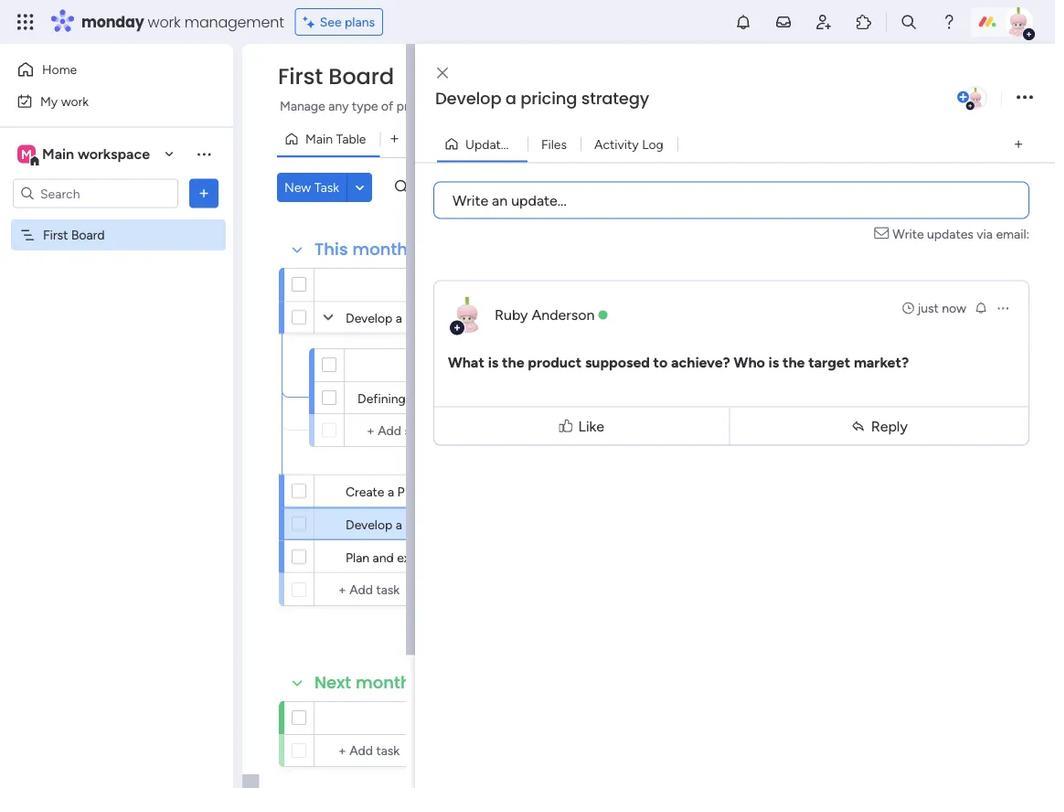 Task type: locate. For each thing, give the bounding box(es) containing it.
1 vertical spatial write
[[893, 226, 924, 242]]

0 vertical spatial month
[[353, 238, 408, 261]]

develop a product roadmap
[[346, 310, 505, 326]]

of
[[381, 98, 394, 114], [696, 98, 708, 114]]

first board down search in workspace field
[[43, 227, 105, 243]]

main table
[[306, 131, 366, 147]]

the left target
[[783, 354, 805, 371]]

assign
[[444, 98, 482, 114]]

product up "features,"
[[528, 354, 582, 371]]

reply
[[871, 418, 908, 435]]

first board up any
[[278, 61, 394, 92]]

of right "type"
[[381, 98, 394, 114]]

workspace selection element
[[17, 143, 153, 167]]

first board list box
[[0, 216, 233, 498]]

1
[[525, 136, 531, 152]]

and
[[609, 98, 630, 114], [578, 391, 600, 406], [373, 550, 394, 565]]

1 horizontal spatial is
[[769, 354, 780, 371]]

2 vertical spatial develop
[[346, 517, 393, 532]]

month right this
[[353, 238, 408, 261]]

of right "track"
[[696, 98, 708, 114]]

develop
[[435, 87, 502, 110], [346, 310, 393, 326], [346, 517, 393, 532]]

This month field
[[310, 238, 413, 262]]

monday
[[81, 11, 144, 32]]

workspace options image
[[195, 145, 213, 163]]

market?
[[854, 354, 909, 371]]

pricing
[[521, 87, 577, 110], [406, 517, 445, 532]]

1 horizontal spatial pricing
[[521, 87, 577, 110]]

month inside field
[[356, 671, 411, 695]]

0 horizontal spatial first
[[43, 227, 68, 243]]

0 horizontal spatial work
[[61, 93, 89, 109]]

and right plan
[[373, 550, 394, 565]]

+ Add task text field
[[324, 740, 467, 762]]

product's
[[431, 391, 485, 406]]

options image up add view image
[[1017, 86, 1034, 110]]

1 is from the left
[[488, 354, 499, 371]]

strategy up launch
[[448, 517, 496, 532]]

table
[[336, 131, 366, 147]]

0 horizontal spatial options image
[[195, 184, 213, 203]]

1 vertical spatial and
[[578, 391, 600, 406]]

0 horizontal spatial product
[[406, 310, 451, 326]]

a left set
[[506, 87, 517, 110]]

new task
[[284, 180, 339, 195]]

write left updates at the top right of page
[[893, 226, 924, 242]]

a left prd
[[388, 484, 394, 499]]

timelines
[[554, 98, 606, 114]]

board down search in workspace field
[[71, 227, 105, 243]]

2 vertical spatial and
[[373, 550, 394, 565]]

achieve?
[[671, 354, 731, 371]]

work
[[148, 11, 181, 32], [61, 93, 89, 109]]

0 vertical spatial work
[[148, 11, 181, 32]]

1 horizontal spatial options image
[[1017, 86, 1034, 110]]

0 horizontal spatial and
[[373, 550, 394, 565]]

main for main workspace
[[42, 145, 74, 163]]

main for main table
[[306, 131, 333, 147]]

work for my
[[61, 93, 89, 109]]

0 horizontal spatial of
[[381, 98, 394, 114]]

board up "type"
[[329, 61, 394, 92]]

1 horizontal spatial main
[[306, 131, 333, 147]]

work right the monday
[[148, 11, 181, 32]]

0 vertical spatial develop
[[435, 87, 502, 110]]

write an update...
[[453, 192, 567, 209]]

strategy
[[582, 87, 649, 110], [448, 517, 496, 532]]

anderson
[[532, 306, 595, 324]]

pricing inside field
[[521, 87, 577, 110]]

1 vertical spatial options image
[[195, 184, 213, 203]]

is right who
[[769, 354, 780, 371]]

0 horizontal spatial first board
[[43, 227, 105, 243]]

main left the table
[[306, 131, 333, 147]]

0 vertical spatial develop a pricing strategy
[[435, 87, 649, 110]]

0 vertical spatial board
[[329, 61, 394, 92]]

1 horizontal spatial strategy
[[582, 87, 649, 110]]

work inside button
[[61, 93, 89, 109]]

write for write an update...
[[453, 192, 489, 209]]

1 horizontal spatial work
[[148, 11, 181, 32]]

month right the next
[[356, 671, 411, 695]]

and up like
[[578, 391, 600, 406]]

strategy up activity
[[582, 87, 649, 110]]

main inside workspace selection element
[[42, 145, 74, 163]]

help image
[[940, 13, 959, 31]]

options image down workspace options icon
[[195, 184, 213, 203]]

product
[[406, 310, 451, 326], [528, 354, 582, 371]]

1 vertical spatial board
[[71, 227, 105, 243]]

0 vertical spatial pricing
[[521, 87, 577, 110]]

1 vertical spatial first
[[43, 227, 68, 243]]

v2 search image
[[395, 177, 409, 198]]

what
[[448, 354, 485, 371]]

0 vertical spatial write
[[453, 192, 489, 209]]

angle down image
[[356, 181, 364, 194]]

any
[[329, 98, 349, 114]]

1 vertical spatial month
[[356, 671, 411, 695]]

see plans
[[320, 14, 375, 30]]

options image
[[996, 301, 1011, 316]]

0 vertical spatial options image
[[1017, 86, 1034, 110]]

manage any type of project. assign owners, set timelines and keep track of where your project stands. button
[[277, 95, 892, 117]]

write inside button
[[453, 192, 489, 209]]

work right my
[[61, 93, 89, 109]]

first down search in workspace field
[[43, 227, 68, 243]]

my work
[[40, 93, 89, 109]]

develop down this month field
[[346, 310, 393, 326]]

notifications image
[[735, 13, 753, 31]]

project.
[[397, 98, 441, 114]]

email:
[[997, 226, 1030, 242]]

0 vertical spatial and
[[609, 98, 630, 114]]

like
[[579, 418, 605, 435]]

1 horizontal spatial first board
[[278, 61, 394, 92]]

and inside manage any type of project. assign owners, set timelines and keep track of where your project stands. button
[[609, 98, 630, 114]]

1 horizontal spatial write
[[893, 226, 924, 242]]

envelope o image
[[875, 225, 893, 244]]

a
[[506, 87, 517, 110], [396, 310, 402, 326], [388, 484, 394, 499], [396, 517, 402, 532], [446, 550, 453, 565]]

set
[[533, 98, 551, 114]]

prd
[[397, 484, 422, 499]]

main workspace
[[42, 145, 150, 163]]

1 vertical spatial product
[[528, 354, 582, 371]]

updates / 1 button
[[437, 129, 531, 159]]

1 vertical spatial first board
[[43, 227, 105, 243]]

a left launch
[[446, 550, 453, 565]]

0 vertical spatial product
[[406, 310, 451, 326]]

just
[[918, 300, 939, 316]]

1 vertical spatial pricing
[[406, 517, 445, 532]]

this
[[315, 238, 348, 261]]

1 horizontal spatial product
[[528, 354, 582, 371]]

inbox image
[[775, 13, 793, 31]]

create
[[346, 484, 385, 499]]

option
[[0, 219, 233, 222]]

updates
[[466, 136, 514, 152]]

updates
[[928, 226, 974, 242]]

1 horizontal spatial of
[[696, 98, 708, 114]]

my
[[40, 93, 58, 109]]

work for monday
[[148, 11, 181, 32]]

2 horizontal spatial the
[[783, 354, 805, 371]]

0 horizontal spatial board
[[71, 227, 105, 243]]

select product image
[[16, 13, 35, 31]]

1 horizontal spatial first
[[278, 61, 323, 92]]

develop a pricing strategy
[[435, 87, 649, 110], [346, 517, 496, 532]]

month inside field
[[353, 238, 408, 261]]

0 vertical spatial first board
[[278, 61, 394, 92]]

milestones.
[[603, 391, 667, 406]]

m
[[21, 146, 32, 162]]

first board
[[278, 61, 394, 92], [43, 227, 105, 243]]

the up defining the product's goals, features, and milestones.
[[502, 354, 525, 371]]

is
[[488, 354, 499, 371], [769, 354, 780, 371]]

a down this month field
[[396, 310, 402, 326]]

0 horizontal spatial is
[[488, 354, 499, 371]]

and left the keep
[[609, 98, 630, 114]]

0 horizontal spatial write
[[453, 192, 489, 209]]

dapulse addbtn image
[[958, 91, 970, 103]]

write for write updates via email:
[[893, 226, 924, 242]]

develop inside develop a pricing strategy field
[[435, 87, 502, 110]]

board inside list box
[[71, 227, 105, 243]]

main
[[306, 131, 333, 147], [42, 145, 74, 163]]

defining
[[358, 391, 406, 406]]

month
[[353, 238, 408, 261], [356, 671, 411, 695]]

0 horizontal spatial main
[[42, 145, 74, 163]]

next
[[315, 671, 351, 695]]

main right workspace icon
[[42, 145, 74, 163]]

product left roadmap
[[406, 310, 451, 326]]

first
[[278, 61, 323, 92], [43, 227, 68, 243]]

develop down the create
[[346, 517, 393, 532]]

write left an
[[453, 192, 489, 209]]

0 horizontal spatial strategy
[[448, 517, 496, 532]]

options image
[[1017, 86, 1034, 110], [195, 184, 213, 203]]

the
[[502, 354, 525, 371], [783, 354, 805, 371], [409, 391, 428, 406]]

the right the defining
[[409, 391, 428, 406]]

roadmap
[[454, 310, 505, 326]]

first up manage
[[278, 61, 323, 92]]

activity
[[595, 136, 639, 152]]

main inside button
[[306, 131, 333, 147]]

reply button
[[734, 411, 1025, 441]]

Next month field
[[310, 671, 416, 695]]

apps image
[[855, 13, 874, 31]]

is right what
[[488, 354, 499, 371]]

ruby
[[495, 306, 528, 324]]

develop down 'close' image
[[435, 87, 502, 110]]

defining the product's goals, features, and milestones.
[[358, 391, 667, 406]]

what is the product supposed to achieve? who is the target market?
[[448, 354, 909, 371]]

0 vertical spatial strategy
[[582, 87, 649, 110]]

1 vertical spatial work
[[61, 93, 89, 109]]

like button
[[438, 399, 726, 454]]

board
[[329, 61, 394, 92], [71, 227, 105, 243]]

2 horizontal spatial and
[[609, 98, 630, 114]]

invite members image
[[815, 13, 833, 31]]

month for this month
[[353, 238, 408, 261]]



Task type: describe. For each thing, give the bounding box(es) containing it.
management
[[185, 11, 284, 32]]

1 horizontal spatial board
[[329, 61, 394, 92]]

manage
[[280, 98, 325, 114]]

0 horizontal spatial the
[[409, 391, 428, 406]]

write updates via email:
[[893, 226, 1030, 242]]

close image
[[437, 67, 448, 80]]

project
[[779, 98, 820, 114]]

next month
[[315, 671, 411, 695]]

activity log button
[[581, 129, 678, 159]]

task
[[314, 180, 339, 195]]

2 of from the left
[[696, 98, 708, 114]]

add view image
[[1015, 137, 1023, 151]]

see
[[320, 14, 342, 30]]

0 vertical spatial first
[[278, 61, 323, 92]]

update...
[[511, 192, 567, 209]]

manage any type of project. assign owners, set timelines and keep track of where your project stands.
[[280, 98, 864, 114]]

stands.
[[823, 98, 864, 114]]

target
[[809, 354, 851, 371]]

ruby anderson image
[[1004, 7, 1034, 37]]

ruby anderson link
[[495, 306, 595, 324]]

home
[[42, 62, 77, 77]]

2 is from the left
[[769, 354, 780, 371]]

strategy inside field
[[582, 87, 649, 110]]

search everything image
[[900, 13, 918, 31]]

your
[[750, 98, 775, 114]]

First Board field
[[274, 61, 399, 92]]

main table button
[[277, 124, 380, 154]]

add view image
[[391, 132, 398, 146]]

workspace
[[78, 145, 150, 163]]

create a prd
[[346, 484, 422, 499]]

event
[[497, 550, 529, 565]]

1 vertical spatial strategy
[[448, 517, 496, 532]]

track
[[664, 98, 693, 114]]

1 vertical spatial develop
[[346, 310, 393, 326]]

plan and execute a launch event
[[346, 550, 529, 565]]

first board inside list box
[[43, 227, 105, 243]]

home button
[[11, 55, 197, 84]]

reminder image
[[974, 300, 989, 315]]

Develop a pricing strategy field
[[431, 87, 954, 111]]

dapulse drag 2 image
[[418, 396, 424, 417]]

now
[[942, 300, 967, 316]]

owners,
[[485, 98, 530, 114]]

activity log
[[595, 136, 664, 152]]

updates / 1
[[466, 136, 531, 152]]

new task button
[[277, 173, 347, 202]]

workspace image
[[17, 144, 36, 164]]

0 horizontal spatial pricing
[[406, 517, 445, 532]]

execute
[[397, 550, 443, 565]]

plans
[[345, 14, 375, 30]]

see plans button
[[295, 8, 383, 36]]

supposed
[[585, 354, 650, 371]]

1 of from the left
[[381, 98, 394, 114]]

write an update... button
[[434, 182, 1030, 219]]

goals,
[[489, 391, 522, 406]]

ruby anderson
[[495, 306, 595, 324]]

launch
[[456, 550, 494, 565]]

keep
[[633, 98, 661, 114]]

log
[[642, 136, 664, 152]]

features,
[[525, 391, 575, 406]]

monday work management
[[81, 11, 284, 32]]

month for next month
[[356, 671, 411, 695]]

1 vertical spatial develop a pricing strategy
[[346, 517, 496, 532]]

just now link
[[901, 299, 967, 317]]

Search in workspace field
[[38, 183, 153, 204]]

to
[[654, 354, 668, 371]]

who
[[734, 354, 765, 371]]

this month
[[315, 238, 408, 261]]

plan
[[346, 550, 370, 565]]

files button
[[528, 129, 581, 159]]

first inside list box
[[43, 227, 68, 243]]

1 horizontal spatial and
[[578, 391, 600, 406]]

/
[[517, 136, 522, 152]]

a down prd
[[396, 517, 402, 532]]

1 horizontal spatial the
[[502, 354, 525, 371]]

type
[[352, 98, 378, 114]]

a inside field
[[506, 87, 517, 110]]

an
[[492, 192, 508, 209]]

via
[[977, 226, 993, 242]]

my work button
[[11, 86, 197, 116]]

files
[[541, 136, 567, 152]]

new
[[284, 180, 311, 195]]

develop a pricing strategy inside field
[[435, 87, 649, 110]]

just now
[[918, 300, 967, 316]]

where
[[711, 98, 747, 114]]



Task type: vqa. For each thing, say whether or not it's contained in the screenshot.
component image
no



